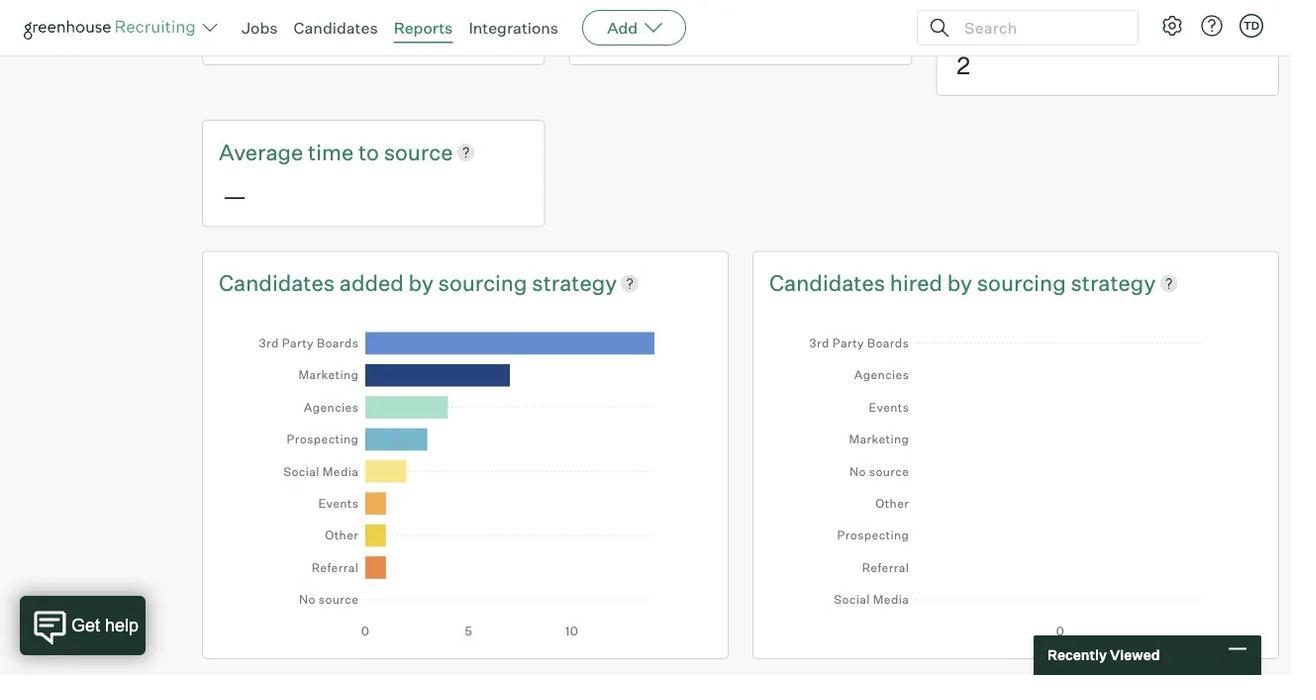 Task type: vqa. For each thing, say whether or not it's contained in the screenshot.
Source link
yes



Task type: locate. For each thing, give the bounding box(es) containing it.
candidates link for candidates added by sourcing
[[219, 268, 340, 299]]

1 by from the left
[[409, 270, 434, 297]]

candidates link for candidates hired by sourcing
[[770, 268, 890, 299]]

candidates link
[[294, 18, 378, 38], [219, 268, 340, 299], [770, 268, 890, 299]]

by for added
[[409, 270, 434, 297]]

added
[[340, 270, 404, 297]]

2 by link from the left
[[948, 268, 977, 299]]

by right added
[[409, 270, 434, 297]]

by
[[409, 270, 434, 297], [948, 270, 973, 297]]

1 sourcing link from the left
[[438, 268, 532, 299]]

to
[[359, 138, 379, 165]]

sourcing link
[[438, 268, 532, 299], [977, 268, 1071, 299]]

sourcing link for candidates added by sourcing
[[438, 268, 532, 299]]

by link for hired
[[948, 268, 977, 299]]

sourcing
[[438, 270, 527, 297], [977, 270, 1066, 297]]

0 horizontal spatial sourcing
[[438, 270, 527, 297]]

1 strategy link from the left
[[532, 268, 617, 299]]

1 horizontal spatial sourcing link
[[977, 268, 1071, 299]]

viewed
[[1110, 647, 1161, 664]]

1 horizontal spatial by
[[948, 270, 973, 297]]

1 horizontal spatial strategy link
[[1071, 268, 1156, 299]]

by for hired
[[948, 270, 973, 297]]

candidates left added
[[219, 270, 335, 297]]

td button
[[1240, 14, 1264, 38]]

0 horizontal spatial sourcing link
[[438, 268, 532, 299]]

time
[[308, 138, 354, 165]]

integrations link
[[469, 18, 559, 38]]

2 sourcing link from the left
[[977, 268, 1071, 299]]

0 horizontal spatial by link
[[409, 268, 438, 299]]

strategy for candidates added by sourcing
[[532, 270, 617, 297]]

td button
[[1236, 10, 1268, 42]]

by link for added
[[409, 268, 438, 299]]

candidates
[[294, 18, 378, 38], [219, 270, 335, 297], [770, 270, 886, 297]]

2 strategy link from the left
[[1071, 268, 1156, 299]]

hired
[[890, 270, 943, 297]]

2 sourcing from the left
[[977, 270, 1066, 297]]

2 xychart image from the left
[[797, 317, 1235, 639]]

strategy
[[532, 270, 617, 297], [1071, 270, 1156, 297]]

candidates for candidates added by sourcing
[[219, 270, 335, 297]]

integrations
[[469, 18, 559, 38]]

source link
[[384, 136, 453, 167]]

candidates for candidates hired by sourcing
[[770, 270, 886, 297]]

2 by from the left
[[948, 270, 973, 297]]

candidates added by sourcing
[[219, 270, 532, 297]]

1 horizontal spatial xychart image
[[797, 317, 1235, 639]]

by link right added
[[409, 268, 438, 299]]

2 strategy from the left
[[1071, 270, 1156, 297]]

0 horizontal spatial by
[[409, 270, 434, 297]]

xychart image
[[247, 317, 684, 639], [797, 317, 1235, 639]]

1 sourcing from the left
[[438, 270, 527, 297]]

xychart image for candidates added by sourcing
[[247, 317, 684, 639]]

average time to
[[219, 138, 384, 165]]

by link
[[409, 268, 438, 299], [948, 268, 977, 299]]

jobs
[[242, 18, 278, 38]]

1 horizontal spatial by link
[[948, 268, 977, 299]]

candidates hired by sourcing
[[770, 270, 1071, 297]]

candidates left hired
[[770, 270, 886, 297]]

1 horizontal spatial strategy
[[1071, 270, 1156, 297]]

1 by link from the left
[[409, 268, 438, 299]]

candidates right "jobs"
[[294, 18, 378, 38]]

average link
[[219, 136, 308, 167]]

1 strategy from the left
[[532, 270, 617, 297]]

0 horizontal spatial xychart image
[[247, 317, 684, 639]]

1 xychart image from the left
[[247, 317, 684, 639]]

recently
[[1048, 647, 1107, 664]]

td
[[1244, 19, 1260, 32]]

by link right hired
[[948, 268, 977, 299]]

sourcing for candidates added by sourcing
[[438, 270, 527, 297]]

by right hired
[[948, 270, 973, 297]]

1 horizontal spatial sourcing
[[977, 270, 1066, 297]]

strategy link
[[532, 268, 617, 299], [1071, 268, 1156, 299]]

0 horizontal spatial strategy link
[[532, 268, 617, 299]]

0 horizontal spatial strategy
[[532, 270, 617, 297]]

greenhouse recruiting image
[[24, 16, 202, 40]]

strategy link for candidates hired by sourcing
[[1071, 268, 1156, 299]]

reports
[[394, 18, 453, 38]]



Task type: describe. For each thing, give the bounding box(es) containing it.
add
[[607, 18, 638, 38]]

applications link
[[953, 5, 1078, 35]]

strategy link for candidates added by sourcing
[[532, 268, 617, 299]]

Search text field
[[960, 13, 1120, 42]]

add button
[[583, 10, 687, 46]]

sourcing for candidates hired by sourcing
[[977, 270, 1066, 297]]

added link
[[340, 268, 409, 299]]

reports link
[[394, 18, 453, 38]]

xychart image for candidates hired by sourcing
[[797, 317, 1235, 639]]

hired link
[[890, 268, 948, 299]]

source
[[384, 138, 453, 165]]

to link
[[359, 136, 384, 167]]

candidates for candidates
[[294, 18, 378, 38]]

jobs link
[[242, 18, 278, 38]]

configure image
[[1161, 14, 1185, 38]]

time link
[[308, 136, 359, 167]]

strategy for candidates hired by sourcing
[[1071, 270, 1156, 297]]

sourcing link for candidates hired by sourcing
[[977, 268, 1071, 299]]

recently viewed
[[1048, 647, 1161, 664]]

2
[[957, 50, 971, 80]]

3
[[590, 19, 604, 49]]

applications
[[953, 6, 1078, 34]]

—
[[223, 181, 247, 211]]

average
[[219, 138, 303, 165]]



